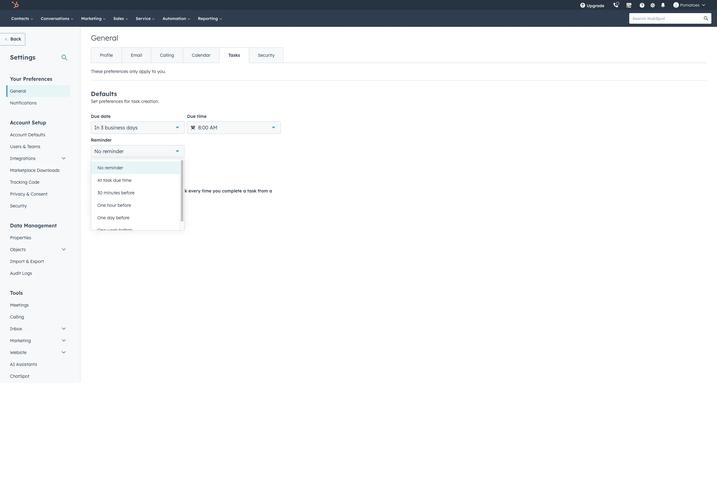 Task type: describe. For each thing, give the bounding box(es) containing it.
task left every
[[178, 188, 187, 194]]

defaults set preferences for task creation.
[[91, 90, 159, 104]]

1 horizontal spatial up
[[145, 176, 150, 181]]

apply
[[139, 69, 151, 74]]

30
[[97, 190, 102, 196]]

in 3 business days
[[94, 125, 138, 131]]

settings link
[[649, 2, 657, 8]]

no reminder button
[[91, 162, 180, 174]]

assistants
[[16, 362, 37, 368]]

conversations
[[41, 16, 71, 21]]

general link
[[6, 85, 70, 97]]

notifications
[[10, 100, 37, 106]]

& for consent
[[26, 191, 29, 197]]

0 vertical spatial calling link
[[151, 48, 183, 63]]

logs
[[22, 271, 32, 276]]

set inside "defaults set preferences for task creation."
[[91, 99, 98, 104]]

due for due date
[[91, 114, 99, 119]]

list box containing no reminder
[[91, 159, 184, 237]]

tasks
[[228, 52, 240, 58]]

marketplaces image
[[626, 3, 632, 8]]

reminder inside button
[[105, 165, 123, 171]]

audit
[[10, 271, 21, 276]]

before for 30 minutes before
[[121, 190, 135, 196]]

users
[[10, 144, 22, 150]]

sales link
[[110, 10, 132, 27]]

settings image
[[650, 3, 655, 8]]

create
[[138, 188, 152, 194]]

search image
[[704, 16, 708, 21]]

no reminder inside button
[[97, 165, 123, 171]]

inbox
[[10, 326, 22, 332]]

calling icon image
[[613, 2, 619, 8]]

task left from on the top left
[[247, 188, 256, 194]]

reminders.
[[152, 176, 173, 181]]

notifications link
[[6, 97, 70, 109]]

account setup
[[10, 120, 46, 126]]

30 minutes before
[[97, 190, 135, 196]]

consent
[[31, 191, 48, 197]]

reporting
[[198, 16, 219, 21]]

back
[[10, 36, 21, 42]]

website button
[[6, 347, 70, 359]]

set inside follow-up tasks set preferences for follow-up reminders.
[[91, 176, 98, 181]]

privacy & consent link
[[6, 188, 70, 200]]

chatspot link
[[6, 371, 70, 383]]

calendar link
[[183, 48, 219, 63]]

follow-
[[91, 167, 114, 175]]

in 3 business days button
[[91, 122, 185, 134]]

export
[[30, 259, 44, 265]]

list
[[101, 196, 107, 201]]

account setup element
[[6, 119, 70, 212]]

you.
[[157, 69, 166, 74]]

help image
[[639, 3, 645, 8]]

one day before button
[[91, 212, 180, 224]]

1 horizontal spatial marketing
[[81, 16, 103, 21]]

date
[[101, 114, 111, 119]]

search button
[[701, 13, 712, 24]]

get
[[101, 188, 109, 194]]

meetings link
[[6, 300, 70, 311]]

day
[[107, 215, 115, 221]]

8:00 am
[[198, 125, 217, 131]]

business
[[105, 125, 125, 131]]

pomatoes button
[[670, 0, 709, 10]]

ai assistants
[[10, 362, 37, 368]]

due
[[113, 178, 121, 183]]

at task due time
[[97, 178, 131, 183]]

data management
[[10, 223, 57, 229]]

tracking
[[10, 180, 27, 185]]

3 a from the left
[[269, 188, 272, 194]]

follow-up tasks set preferences for follow-up reminders.
[[91, 167, 173, 181]]

email
[[131, 52, 142, 58]]

menu containing pomatoes
[[576, 0, 710, 10]]

tracking code
[[10, 180, 39, 185]]

objects button
[[6, 244, 70, 256]]

settings
[[10, 53, 35, 61]]

prompted
[[110, 188, 131, 194]]

no reminder button
[[91, 145, 185, 158]]

preferences
[[23, 76, 52, 82]]

import
[[10, 259, 25, 265]]

your preferences element
[[6, 76, 70, 109]]

tools element
[[6, 290, 70, 383]]

from
[[258, 188, 268, 194]]

follow-
[[131, 176, 145, 181]]

audit logs
[[10, 271, 32, 276]]

automation link
[[159, 10, 194, 27]]

calling for top calling link
[[160, 52, 174, 58]]

marketing link
[[77, 10, 110, 27]]

these
[[91, 69, 103, 74]]

tasks
[[124, 167, 140, 175]]

1 horizontal spatial to
[[152, 69, 156, 74]]

preferences inside "defaults set preferences for task creation."
[[99, 99, 123, 104]]

audit logs link
[[6, 268, 70, 280]]

calendar
[[192, 52, 210, 58]]

before for one hour before
[[118, 203, 131, 208]]

tracking code link
[[6, 176, 70, 188]]

before for one week before
[[119, 228, 132, 233]]

navigation containing profile
[[91, 47, 284, 63]]

account for account defaults
[[10, 132, 27, 138]]

your
[[10, 76, 21, 82]]

0 vertical spatial up
[[114, 167, 122, 175]]

no inside dropdown button
[[94, 148, 101, 155]]

0 horizontal spatial security link
[[6, 200, 70, 212]]

ai
[[10, 362, 15, 368]]

0 vertical spatial time
[[197, 114, 207, 119]]

service link
[[132, 10, 159, 27]]

integrations button
[[6, 153, 70, 165]]

conversations link
[[37, 10, 77, 27]]

properties link
[[6, 232, 70, 244]]

minutes
[[104, 190, 120, 196]]

reminder
[[91, 137, 112, 143]]



Task type: locate. For each thing, give the bounding box(es) containing it.
3 one from the top
[[97, 228, 106, 233]]

tools
[[10, 290, 23, 296]]

1 horizontal spatial due
[[187, 114, 196, 119]]

website
[[10, 350, 27, 356]]

0 horizontal spatial up
[[114, 167, 122, 175]]

general inside general link
[[10, 88, 26, 94]]

data management element
[[6, 222, 70, 280]]

upgrade image
[[580, 3, 586, 8]]

account for account setup
[[10, 120, 30, 126]]

0 horizontal spatial marketing
[[10, 338, 31, 344]]

a right from on the top left
[[269, 188, 272, 194]]

1 vertical spatial marketing
[[10, 338, 31, 344]]

1 vertical spatial calling
[[10, 315, 24, 320]]

one week before
[[97, 228, 132, 233]]

back link
[[0, 33, 25, 46]]

help button
[[637, 0, 648, 10]]

time left you
[[202, 188, 211, 194]]

before inside one day before button
[[116, 215, 129, 221]]

before for one day before
[[116, 215, 129, 221]]

up inside get prompted to create a follow up task every time you complete a task from a list view
[[171, 188, 177, 194]]

2 vertical spatial preferences
[[99, 176, 123, 181]]

one inside one week before button
[[97, 228, 106, 233]]

2 horizontal spatial a
[[269, 188, 272, 194]]

for inside follow-up tasks set preferences for follow-up reminders.
[[124, 176, 130, 181]]

calling
[[160, 52, 174, 58], [10, 315, 24, 320]]

1 vertical spatial account
[[10, 132, 27, 138]]

hour
[[107, 203, 116, 208]]

no reminder up at task due time
[[97, 165, 123, 171]]

3
[[101, 125, 103, 131]]

0 vertical spatial one
[[97, 203, 106, 208]]

due
[[91, 114, 99, 119], [187, 114, 196, 119]]

data
[[10, 223, 22, 229]]

complete
[[222, 188, 242, 194]]

set down follow-
[[91, 176, 98, 181]]

& for export
[[26, 259, 29, 265]]

calling link
[[151, 48, 183, 63], [6, 311, 70, 323]]

1 vertical spatial defaults
[[28, 132, 45, 138]]

marketing left sales
[[81, 16, 103, 21]]

no reminder
[[94, 148, 124, 155], [97, 165, 123, 171]]

0 horizontal spatial general
[[10, 88, 26, 94]]

2 one from the top
[[97, 215, 106, 221]]

0 horizontal spatial security
[[10, 203, 27, 209]]

one left 'day'
[[97, 215, 106, 221]]

2 for from the top
[[124, 176, 130, 181]]

contacts link
[[7, 10, 37, 27]]

security inside account setup element
[[10, 203, 27, 209]]

1 vertical spatial no reminder
[[97, 165, 123, 171]]

one for one hour before
[[97, 203, 106, 208]]

week
[[107, 228, 118, 233]]

navigation
[[91, 47, 284, 63]]

before inside one hour before button
[[118, 203, 131, 208]]

for
[[124, 99, 130, 104], [124, 176, 130, 181]]

calling link down meetings on the bottom of page
[[6, 311, 70, 323]]

at task due time button
[[91, 174, 180, 187]]

to inside get prompted to create a follow up task every time you complete a task from a list view
[[132, 188, 137, 194]]

2 vertical spatial one
[[97, 228, 106, 233]]

0 horizontal spatial due
[[91, 114, 99, 119]]

privacy
[[10, 191, 25, 197]]

security inside navigation
[[258, 52, 275, 58]]

1 horizontal spatial security link
[[249, 48, 283, 63]]

one for one week before
[[97, 228, 106, 233]]

defaults up date
[[91, 90, 117, 98]]

preferences down follow-
[[99, 176, 123, 181]]

& inside privacy & consent link
[[26, 191, 29, 197]]

0 horizontal spatial to
[[132, 188, 137, 194]]

account defaults link
[[6, 129, 70, 141]]

contacts
[[11, 16, 30, 21]]

calling inside tools "element"
[[10, 315, 24, 320]]

& inside import & export "link"
[[26, 259, 29, 265]]

preferences left the only
[[104, 69, 128, 74]]

task right at
[[103, 178, 112, 183]]

before right the hour
[[118, 203, 131, 208]]

calling link up you.
[[151, 48, 183, 63]]

calling for leftmost calling link
[[10, 315, 24, 320]]

before inside one week before button
[[119, 228, 132, 233]]

to
[[152, 69, 156, 74], [132, 188, 137, 194]]

users & teams
[[10, 144, 40, 150]]

1 vertical spatial time
[[122, 178, 131, 183]]

meetings
[[10, 303, 29, 308]]

account up account defaults
[[10, 120, 30, 126]]

1 horizontal spatial defaults
[[91, 90, 117, 98]]

task left creation.
[[131, 99, 140, 104]]

reminder down the reminder
[[103, 148, 124, 155]]

1 for from the top
[[124, 99, 130, 104]]

0 vertical spatial marketing
[[81, 16, 103, 21]]

0 vertical spatial to
[[152, 69, 156, 74]]

integrations
[[10, 156, 36, 161]]

list box
[[91, 159, 184, 237]]

time up 8:00
[[197, 114, 207, 119]]

0 horizontal spatial calling link
[[6, 311, 70, 323]]

up up create
[[145, 176, 150, 181]]

1 vertical spatial for
[[124, 176, 130, 181]]

general up profile link
[[91, 33, 118, 42]]

defaults
[[91, 90, 117, 98], [28, 132, 45, 138]]

2 vertical spatial time
[[202, 188, 211, 194]]

reminder up at task due time
[[105, 165, 123, 171]]

0 vertical spatial no reminder
[[94, 148, 124, 155]]

defaults up users & teams link
[[28, 132, 45, 138]]

time right due
[[122, 178, 131, 183]]

general down your
[[10, 88, 26, 94]]

0 horizontal spatial calling
[[10, 315, 24, 320]]

2 vertical spatial up
[[171, 188, 177, 194]]

one inside one hour before button
[[97, 203, 106, 208]]

privacy & consent
[[10, 191, 48, 197]]

2 vertical spatial &
[[26, 259, 29, 265]]

marketplace
[[10, 168, 36, 173]]

one hour before
[[97, 203, 131, 208]]

2 set from the top
[[91, 176, 98, 181]]

marketing
[[81, 16, 103, 21], [10, 338, 31, 344]]

0 vertical spatial defaults
[[91, 90, 117, 98]]

email link
[[122, 48, 151, 63]]

0 vertical spatial preferences
[[104, 69, 128, 74]]

preferences inside follow-up tasks set preferences for follow-up reminders.
[[99, 176, 123, 181]]

to left you.
[[152, 69, 156, 74]]

2 account from the top
[[10, 132, 27, 138]]

no reminder inside dropdown button
[[94, 148, 124, 155]]

0 vertical spatial reminder
[[103, 148, 124, 155]]

menu item
[[609, 0, 610, 10]]

0 horizontal spatial defaults
[[28, 132, 45, 138]]

general
[[91, 33, 118, 42], [10, 88, 26, 94]]

1 horizontal spatial a
[[243, 188, 246, 194]]

0 vertical spatial &
[[23, 144, 26, 150]]

notifications image
[[660, 3, 666, 8]]

before up one hour before button at the left of page
[[121, 190, 135, 196]]

one week before button
[[91, 224, 180, 237]]

1 account from the top
[[10, 120, 30, 126]]

1 horizontal spatial general
[[91, 33, 118, 42]]

1 vertical spatial &
[[26, 191, 29, 197]]

setup
[[32, 120, 46, 126]]

due for due time
[[187, 114, 196, 119]]

0 vertical spatial account
[[10, 120, 30, 126]]

up up due
[[114, 167, 122, 175]]

downloads
[[37, 168, 60, 173]]

Search HubSpot search field
[[629, 13, 706, 24]]

security for rightmost security link
[[258, 52, 275, 58]]

marketing button
[[6, 335, 70, 347]]

0 vertical spatial for
[[124, 99, 130, 104]]

reminder inside dropdown button
[[103, 148, 124, 155]]

1 vertical spatial no
[[97, 165, 104, 171]]

at
[[97, 178, 102, 183]]

upgrade
[[587, 3, 604, 8]]

creation.
[[141, 99, 159, 104]]

1 vertical spatial calling link
[[6, 311, 70, 323]]

1 vertical spatial up
[[145, 176, 150, 181]]

& inside users & teams link
[[23, 144, 26, 150]]

your preferences
[[10, 76, 52, 82]]

no reminder down the reminder
[[94, 148, 124, 155]]

get prompted to create a follow up task every time you complete a task from a list view
[[101, 188, 272, 201]]

before inside 30 minutes before button
[[121, 190, 135, 196]]

menu
[[576, 0, 710, 10]]

calling up inbox
[[10, 315, 24, 320]]

inbox button
[[6, 323, 70, 335]]

marketing inside button
[[10, 338, 31, 344]]

every
[[189, 188, 201, 194]]

0 vertical spatial calling
[[160, 52, 174, 58]]

for down tasks
[[124, 176, 130, 181]]

pomatoes
[[680, 2, 700, 7]]

0 vertical spatial set
[[91, 99, 98, 104]]

1 vertical spatial set
[[91, 176, 98, 181]]

1 vertical spatial to
[[132, 188, 137, 194]]

am
[[210, 125, 217, 131]]

one hour before button
[[91, 199, 180, 212]]

1 set from the top
[[91, 99, 98, 104]]

for inside "defaults set preferences for task creation."
[[124, 99, 130, 104]]

one left week
[[97, 228, 106, 233]]

0 horizontal spatial a
[[153, 188, 156, 194]]

hubspot image
[[11, 1, 19, 9]]

set
[[91, 99, 98, 104], [91, 176, 98, 181]]

one for one day before
[[97, 215, 106, 221]]

follow
[[157, 188, 170, 194]]

1 vertical spatial security link
[[6, 200, 70, 212]]

due date
[[91, 114, 111, 119]]

one inside one day before button
[[97, 215, 106, 221]]

before right 'day'
[[116, 215, 129, 221]]

these preferences only apply to you.
[[91, 69, 166, 74]]

2 a from the left
[[243, 188, 246, 194]]

preferences
[[104, 69, 128, 74], [99, 99, 123, 104], [99, 176, 123, 181]]

a right complete
[[243, 188, 246, 194]]

defaults inside account setup element
[[28, 132, 45, 138]]

profile
[[100, 52, 113, 58]]

one down list
[[97, 203, 106, 208]]

calling inside navigation
[[160, 52, 174, 58]]

up right follow
[[171, 188, 177, 194]]

&
[[23, 144, 26, 150], [26, 191, 29, 197], [26, 259, 29, 265]]

calling up you.
[[160, 52, 174, 58]]

30 minutes before button
[[91, 187, 180, 199]]

account up users
[[10, 132, 27, 138]]

1 vertical spatial reminder
[[105, 165, 123, 171]]

1 due from the left
[[91, 114, 99, 119]]

1 vertical spatial preferences
[[99, 99, 123, 104]]

sales
[[113, 16, 125, 21]]

properties
[[10, 235, 31, 241]]

2 due from the left
[[187, 114, 196, 119]]

no up at
[[97, 165, 104, 171]]

automation
[[163, 16, 187, 21]]

2 horizontal spatial up
[[171, 188, 177, 194]]

time inside get prompted to create a follow up task every time you complete a task from a list view
[[202, 188, 211, 194]]

1 a from the left
[[153, 188, 156, 194]]

1 horizontal spatial security
[[258, 52, 275, 58]]

set up due date
[[91, 99, 98, 104]]

& for teams
[[23, 144, 26, 150]]

1 horizontal spatial calling link
[[151, 48, 183, 63]]

objects
[[10, 247, 26, 253]]

0 vertical spatial security
[[258, 52, 275, 58]]

& left export
[[26, 259, 29, 265]]

one day before
[[97, 215, 129, 221]]

tyler black image
[[673, 2, 679, 8]]

time inside button
[[122, 178, 131, 183]]

1 vertical spatial one
[[97, 215, 106, 221]]

before right week
[[119, 228, 132, 233]]

reporting link
[[194, 10, 226, 27]]

preferences up date
[[99, 99, 123, 104]]

only
[[129, 69, 138, 74]]

marketing up the "website"
[[10, 338, 31, 344]]

1 horizontal spatial calling
[[160, 52, 174, 58]]

import & export link
[[6, 256, 70, 268]]

0 vertical spatial no
[[94, 148, 101, 155]]

in
[[94, 125, 99, 131]]

defaults inside "defaults set preferences for task creation."
[[91, 90, 117, 98]]

0 vertical spatial general
[[91, 33, 118, 42]]

0 vertical spatial security link
[[249, 48, 283, 63]]

for left creation.
[[124, 99, 130, 104]]

no down the reminder
[[94, 148, 101, 155]]

account defaults
[[10, 132, 45, 138]]

management
[[24, 223, 57, 229]]

& right users
[[23, 144, 26, 150]]

task inside button
[[103, 178, 112, 183]]

task inside "defaults set preferences for task creation."
[[131, 99, 140, 104]]

due time
[[187, 114, 207, 119]]

1 vertical spatial security
[[10, 203, 27, 209]]

1 one from the top
[[97, 203, 106, 208]]

no inside button
[[97, 165, 104, 171]]

a left follow
[[153, 188, 156, 194]]

1 vertical spatial general
[[10, 88, 26, 94]]

security for the leftmost security link
[[10, 203, 27, 209]]

& right privacy
[[26, 191, 29, 197]]

to left create
[[132, 188, 137, 194]]

8:00
[[198, 125, 208, 131]]



Task type: vqa. For each thing, say whether or not it's contained in the screenshot.
Edit
no



